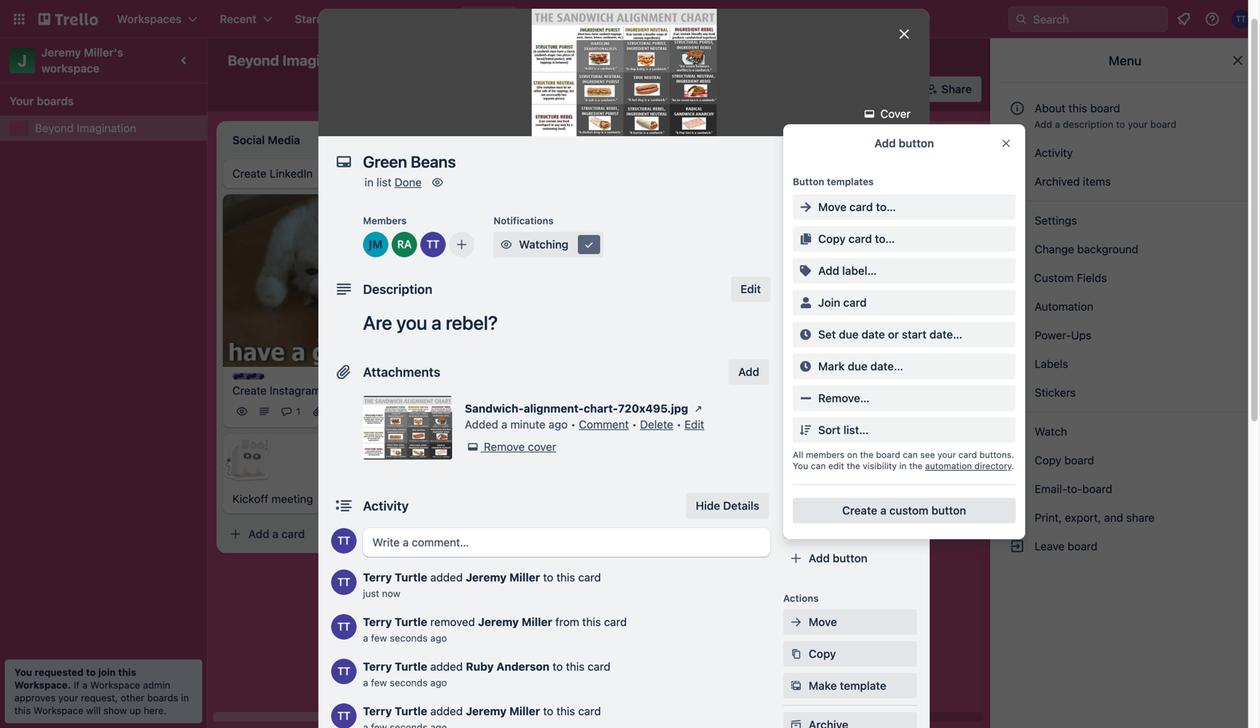 Task type: vqa. For each thing, say whether or not it's contained in the screenshot.


Task type: describe. For each thing, give the bounding box(es) containing it.
remove cover
[[484, 440, 557, 453]]

sm image for the sort list… button
[[798, 422, 814, 438]]

board up print, export, and share
[[1083, 482, 1113, 495]]

card inside all members on the board can see your card buttons. you can edit the visibility in the
[[959, 450, 978, 460]]

sm image for join card button
[[798, 295, 814, 311]]

done link
[[395, 176, 422, 189]]

board
[[567, 54, 598, 67]]

1 horizontal spatial ruby anderson (rubyanderson7) image
[[832, 365, 851, 384]]

add to card
[[784, 209, 838, 220]]

board up activity link
[[1151, 119, 1177, 130]]

terry turtle (terryturtle) image for terry turtle added jeremy miller to this card just now
[[331, 570, 357, 595]]

sm image for add label… 'button'
[[798, 263, 814, 279]]

3 added from the top
[[431, 705, 463, 718]]

hide details link
[[687, 493, 769, 519]]

custom fields button for add to card
[[784, 389, 918, 405]]

a inside about this board add a description to your board
[[1056, 119, 1061, 130]]

2 vertical spatial copy
[[809, 647, 837, 660]]

settings link
[[1000, 208, 1251, 233]]

remove cover link
[[465, 439, 557, 455]]

automation directory .
[[926, 461, 1015, 471]]

add a card button for create from template… icon
[[449, 419, 628, 445]]

menu
[[1109, 53, 1142, 68]]

your
[[10, 94, 34, 108]]

sm image for copy board link at the right
[[1010, 452, 1026, 468]]

power- inside power-ups link
[[1035, 329, 1072, 342]]

sm image for move card to… "button"
[[798, 199, 814, 215]]

0 vertical spatial add button
[[875, 137, 935, 150]]

power-ups inside "button"
[[611, 82, 670, 96]]

1 horizontal spatial in
[[365, 176, 374, 189]]

jeremy for terry turtle added jeremy miller to this card just now
[[466, 571, 507, 584]]

this inside terry turtle added jeremy miller to this card just now
[[557, 571, 575, 584]]

create for create a custom button
[[843, 504, 878, 517]]

2 vertical spatial power-ups
[[784, 432, 836, 443]]

board up description
[[1091, 102, 1121, 115]]

chart-
[[584, 402, 618, 415]]

edit button
[[731, 276, 771, 302]]

close popover image
[[1000, 137, 1013, 150]]

to down the button
[[805, 209, 815, 220]]

0 vertical spatial can
[[903, 450, 918, 460]]

you
[[397, 311, 428, 334]]

this inside terry turtle added ruby anderson to this card a few seconds ago
[[566, 660, 585, 673]]

label…
[[843, 264, 877, 277]]

a inside terry turtle removed jeremy miller from this card a few seconds ago
[[363, 632, 368, 644]]

sm image for make template link
[[789, 678, 804, 694]]

1 horizontal spatial labels link
[[1000, 351, 1251, 377]]

move link
[[784, 609, 918, 635]]

0 horizontal spatial ruby anderson (rubyanderson7) image
[[392, 232, 417, 257]]

terry for terry turtle removed jeremy miller from this card a few seconds ago
[[363, 615, 392, 628]]

add up remove
[[475, 425, 496, 438]]

will
[[86, 705, 101, 716]]

all
[[793, 450, 804, 460]]

create for create instagram
[[233, 384, 267, 397]]

if a workspace admin approves your request, other boards in this workspace will show up here.
[[14, 679, 189, 716]]

0 horizontal spatial beyond imagination
[[35, 121, 136, 135]]

create from template… image
[[634, 426, 647, 438]]

description
[[1064, 119, 1114, 130]]

the right on
[[861, 450, 874, 460]]

sort
[[819, 423, 841, 436]]

1 vertical spatial jeremy miller (jeremymiller198) image
[[854, 365, 873, 384]]

date… inside button
[[930, 328, 963, 341]]

few for added
[[371, 677, 387, 688]]

ruby anderson (rubyanderson7) image
[[628, 386, 647, 405]]

copy board
[[1032, 454, 1095, 467]]

0 horizontal spatial labels link
[[784, 257, 918, 283]]

1 vertical spatial list
[[377, 176, 392, 189]]

added for ruby anderson
[[431, 660, 463, 673]]

request,
[[81, 692, 118, 703]]

add down cover link
[[875, 137, 896, 150]]

sm image for stickers link at the right
[[1010, 385, 1026, 401]]

a inside terry turtle added ruby anderson to this card a few seconds ago
[[363, 677, 368, 688]]

watching
[[519, 238, 569, 251]]

share
[[1127, 511, 1155, 524]]

to inside terry turtle added ruby anderson to this card a few seconds ago
[[553, 660, 563, 673]]

to inside you requested to join this workspace.
[[86, 667, 96, 678]]

Search field
[[1028, 7, 1168, 31]]

remove
[[484, 440, 525, 453]]

change
[[1035, 243, 1075, 256]]

1 vertical spatial imagination
[[77, 121, 136, 135]]

add power-ups link
[[784, 448, 918, 474]]

the down see
[[910, 461, 923, 471]]

this inside terry turtle removed jeremy miller from this card a few seconds ago
[[583, 615, 601, 628]]

to… for copy card to…
[[875, 232, 895, 245]]

export,
[[1066, 511, 1102, 524]]

seconds for added
[[390, 677, 428, 688]]

power- inside 'power-ups' "button"
[[611, 82, 649, 96]]

make template link
[[784, 673, 918, 699]]

sandwich-alignment-chart-720x495.jpg
[[465, 402, 689, 415]]

720x495.jpg
[[618, 402, 689, 415]]

2 vertical spatial automation
[[784, 495, 838, 507]]

copy for copy card to…
[[819, 232, 846, 245]]

terry turtle added jeremy miller to this card just now
[[363, 571, 601, 599]]

edit inside button
[[741, 282, 761, 296]]

add inside about this board add a description to your board
[[1035, 119, 1053, 130]]

add inside 'link'
[[809, 454, 830, 468]]

templates
[[827, 176, 874, 187]]

social media
[[809, 520, 876, 533]]

automation inside button
[[705, 82, 765, 96]]

0 vertical spatial create from template… image
[[860, 405, 873, 418]]

terry turtle removed jeremy miller from this card a few seconds ago
[[363, 615, 627, 644]]

make
[[809, 679, 837, 692]]

done
[[395, 176, 422, 189]]

edit link
[[685, 418, 705, 431]]

comment
[[579, 418, 629, 431]]

add down the button
[[784, 209, 802, 220]]

sm image for automation button
[[682, 76, 705, 99]]

email-
[[1035, 482, 1068, 495]]

copy for copy board
[[1035, 454, 1062, 467]]

1 vertical spatial add a card
[[475, 425, 531, 438]]

in inside the if a workspace admin approves your request, other boards in this workspace will show up here.
[[181, 692, 189, 703]]

button inside button
[[932, 504, 967, 517]]

green beans
[[685, 347, 751, 360]]

color: purple, title: none image
[[233, 373, 264, 380]]

boards inside the if a workspace admin approves your request, other boards in this workspace will show up here.
[[147, 692, 178, 703]]

print, export, and share
[[1032, 511, 1155, 524]]

power-ups button
[[579, 76, 679, 102]]

from
[[556, 615, 580, 628]]

add button button
[[784, 546, 918, 571]]

your for on
[[938, 450, 957, 460]]

2 vertical spatial miller
[[510, 705, 540, 718]]

board link
[[540, 48, 608, 73]]

0 horizontal spatial boards
[[37, 94, 74, 108]]

cover
[[878, 107, 911, 120]]

search image
[[1016, 13, 1028, 25]]

automation button
[[682, 76, 775, 102]]

this inside about this board add a description to your board
[[1069, 102, 1088, 115]]

terry for terry turtle added jeremy miller to this card just now
[[363, 571, 392, 584]]

mark
[[819, 360, 845, 373]]

1 horizontal spatial workspace
[[90, 679, 140, 691]]

visibility
[[863, 461, 897, 471]]

to inside terry turtle added jeremy miller to this card just now
[[543, 571, 554, 584]]

template
[[840, 679, 887, 692]]

board up to-
[[1065, 454, 1095, 467]]

ups up the members
[[817, 432, 836, 443]]

edit card image
[[859, 202, 871, 214]]

kickoff meeting link
[[233, 491, 417, 507]]

terry for terry turtle added jeremy miller to this card
[[363, 705, 392, 718]]

ago for ruby anderson
[[431, 677, 447, 688]]

ups inside "button"
[[649, 82, 670, 96]]

0 horizontal spatial can
[[811, 461, 826, 471]]

in list done
[[365, 176, 422, 189]]

0 vertical spatial ago
[[549, 418, 568, 431]]

sm image for email-to-board link
[[1010, 481, 1026, 497]]

0 vertical spatial 1
[[749, 369, 753, 380]]

your boards
[[10, 94, 74, 108]]

power- inside the add power-ups 'link'
[[833, 454, 871, 468]]

media
[[844, 520, 876, 533]]

beans
[[719, 347, 751, 360]]

settings
[[1032, 214, 1078, 227]]

to-
[[1068, 482, 1083, 495]]

to… for move card to…
[[876, 200, 896, 213]]

now
[[382, 588, 401, 599]]

description
[[363, 282, 433, 297]]

email-to-board link
[[1000, 476, 1251, 502]]

about
[[1035, 102, 1066, 115]]

sm image for mark due date… button at right
[[798, 358, 814, 374]]

sm image for the automation link
[[1010, 299, 1026, 315]]

0 vertical spatial button
[[899, 137, 935, 150]]

sort list… button
[[793, 417, 1016, 443]]

add label…
[[819, 264, 877, 277]]

change background
[[1032, 243, 1139, 256]]

comment link
[[579, 418, 629, 431]]

0 horizontal spatial 1
[[296, 406, 301, 417]]

add another list
[[924, 132, 1007, 145]]

the down on
[[847, 461, 861, 471]]

email-to-board
[[1032, 482, 1113, 495]]

move card to… button
[[793, 194, 1016, 220]]

terry turtle (terryturtle) image for terry turtle removed jeremy miller from this card a few seconds ago
[[331, 614, 357, 640]]

removed
[[431, 615, 475, 628]]

jeremy for terry turtle added jeremy miller to this card
[[466, 705, 507, 718]]

list inside button
[[992, 132, 1007, 145]]

dates
[[809, 327, 840, 340]]

sm image for print, export, and share link
[[1010, 510, 1026, 526]]

beyond inside board name text box
[[228, 52, 279, 69]]

mark due date… button
[[793, 354, 1016, 379]]

card inside "button"
[[850, 200, 874, 213]]

0 vertical spatial jeremy miller (jeremymiller198) image
[[872, 78, 894, 100]]

.
[[1012, 461, 1015, 471]]

jeremy for terry turtle removed jeremy miller from this card a few seconds ago
[[478, 615, 519, 628]]

set
[[819, 328, 836, 341]]

remove… button
[[793, 386, 1016, 411]]

added
[[465, 418, 499, 431]]

start
[[902, 328, 927, 341]]

leave
[[1035, 540, 1065, 553]]

board down export,
[[1068, 540, 1098, 553]]

members inside the members "link"
[[809, 231, 859, 245]]

create instagram
[[233, 384, 321, 397]]

share
[[942, 82, 973, 96]]

1 horizontal spatial jeremy miller (jeremymiller198) image
[[605, 386, 624, 405]]

1 vertical spatial beyond
[[35, 121, 74, 135]]

2 vertical spatial add a card
[[249, 527, 305, 541]]

few for removed
[[371, 632, 387, 644]]

0 vertical spatial labels
[[809, 263, 844, 276]]

ago for jeremy miller
[[431, 632, 447, 644]]

sandwich-
[[465, 402, 524, 415]]

this inside the if a workspace admin approves your request, other boards in this workspace will show up here.
[[14, 705, 31, 716]]

card inside terry turtle added ruby anderson to this card a few seconds ago
[[588, 660, 611, 673]]



Task type: locate. For each thing, give the bounding box(es) containing it.
1 horizontal spatial custom fields
[[1035, 271, 1108, 284]]

sm image inside set due date or start date… button
[[798, 327, 814, 342]]

green
[[685, 347, 716, 360]]

imagination
[[283, 52, 364, 69], [77, 121, 136, 135]]

attachment button
[[784, 353, 918, 378]]

1 horizontal spatial 1
[[749, 369, 753, 380]]

create down color: purple, title: none image
[[233, 384, 267, 397]]

primary element
[[0, 0, 1261, 38]]

0 vertical spatial custom
[[1035, 271, 1074, 284]]

0 horizontal spatial edit
[[685, 418, 705, 431]]

0 vertical spatial jeremy miller (jeremymiller198) image
[[363, 232, 389, 257]]

0 horizontal spatial imagination
[[77, 121, 136, 135]]

archived items link
[[1000, 169, 1251, 194]]

0 vertical spatial copy
[[819, 232, 846, 245]]

labels link down power-ups link
[[1000, 351, 1251, 377]]

to… down move card to… "button"
[[875, 232, 895, 245]]

add label… button
[[793, 258, 1016, 284]]

seconds for removed
[[390, 632, 428, 644]]

your inside about this board add a description to your board
[[1129, 119, 1148, 130]]

add a card button down add button
[[675, 399, 854, 424]]

due inside button
[[848, 360, 868, 373]]

None text field
[[355, 147, 881, 176]]

to… right edit card image
[[876, 200, 896, 213]]

your boards with 1 items element
[[10, 92, 190, 111]]

date… right start
[[930, 328, 963, 341]]

jeremy inside terry turtle added jeremy miller to this card just now
[[466, 571, 507, 584]]

create for create linkedin
[[233, 167, 267, 180]]

move for move card to…
[[819, 200, 847, 213]]

approves
[[14, 692, 56, 703]]

button right custom
[[932, 504, 967, 517]]

0 vertical spatial custom fields button
[[1000, 265, 1251, 291]]

1 vertical spatial beyond imagination
[[35, 121, 136, 135]]

sm image for watch link
[[1010, 424, 1026, 440]]

members
[[806, 450, 845, 460]]

join
[[819, 296, 841, 309]]

custom fields for add to card
[[809, 391, 884, 404]]

directory
[[975, 461, 1012, 471]]

leave board link
[[1000, 534, 1251, 559]]

custom fields for menu
[[1035, 271, 1108, 284]]

0 vertical spatial ruby anderson (rubyanderson7) image
[[893, 78, 915, 100]]

0 vertical spatial move
[[819, 200, 847, 213]]

copy up the make
[[809, 647, 837, 660]]

add left 'another' at the right top
[[924, 132, 945, 145]]

sm image inside add label… 'button'
[[798, 263, 814, 279]]

terry inside terry turtle added ruby anderson to this card a few seconds ago
[[363, 660, 392, 673]]

2 added from the top
[[431, 660, 463, 673]]

fields down mark due date…
[[853, 391, 884, 404]]

move for move
[[809, 615, 838, 628]]

1 vertical spatial create from template… image
[[408, 528, 421, 541]]

boards down 'admin'
[[147, 692, 178, 703]]

due for set
[[839, 328, 859, 341]]

a inside the if a workspace admin approves your request, other boards in this workspace will show up here.
[[82, 679, 88, 691]]

show
[[103, 705, 127, 716]]

fields for add to card
[[853, 391, 884, 404]]

about this board add a description to your board
[[1035, 102, 1177, 130]]

1 horizontal spatial boards
[[147, 692, 178, 703]]

1 horizontal spatial automation
[[784, 495, 838, 507]]

2 vertical spatial ago
[[431, 677, 447, 688]]

automation
[[926, 461, 973, 471]]

miller left the from
[[522, 615, 553, 628]]

1 vertical spatial to…
[[875, 232, 895, 245]]

1 vertical spatial few
[[371, 677, 387, 688]]

turtle inside terry turtle removed jeremy miller from this card a few seconds ago
[[395, 615, 428, 628]]

sm image inside automation button
[[682, 76, 705, 99]]

custom fields down attachment button on the right
[[809, 391, 884, 404]]

0 vertical spatial you
[[793, 461, 809, 471]]

terry for terry turtle added ruby anderson to this card a few seconds ago
[[363, 660, 392, 673]]

create left linkedin
[[233, 167, 267, 180]]

add up edit link
[[701, 405, 722, 418]]

sm image inside the sort list… button
[[798, 422, 814, 438]]

your for board
[[1129, 119, 1148, 130]]

copy card to… button
[[793, 226, 1016, 252]]

sm image inside "checklist" link
[[789, 294, 804, 310]]

1 horizontal spatial labels
[[1032, 357, 1069, 370]]

sm image for remove cover link
[[465, 439, 481, 455]]

1 vertical spatial jeremy miller (jeremymiller198) image
[[401, 402, 421, 421]]

add inside 'button'
[[819, 264, 840, 277]]

added down terry turtle added ruby anderson to this card a few seconds ago
[[431, 705, 463, 718]]

power-ups
[[611, 82, 670, 96], [1032, 329, 1095, 342], [784, 432, 836, 443]]

1 vertical spatial activity
[[363, 498, 409, 513]]

to left the join
[[86, 667, 96, 678]]

0 vertical spatial boards
[[37, 94, 74, 108]]

sm image inside power-ups link
[[1010, 327, 1026, 343]]

0 horizontal spatial custom fields button
[[784, 389, 918, 405]]

1 vertical spatial added
[[431, 660, 463, 673]]

to down anderson
[[543, 705, 554, 718]]

0 vertical spatial your
[[1129, 119, 1148, 130]]

sm image inside copy board link
[[1010, 452, 1026, 468]]

jeremy down terry turtle added jeremy miller to this card just now on the left bottom of page
[[478, 615, 519, 628]]

automation directory link
[[926, 461, 1012, 471]]

make template
[[809, 679, 887, 692]]

added for jeremy miller
[[431, 571, 463, 584]]

in inside all members on the board can see your card buttons. you can edit the visibility in the
[[900, 461, 907, 471]]

imagination inside board name text box
[[283, 52, 364, 69]]

move inside "button"
[[819, 200, 847, 213]]

back to home image
[[38, 6, 98, 32]]

power-ups up the stickers
[[1032, 329, 1095, 342]]

can down the members
[[811, 461, 826, 471]]

due for mark
[[848, 360, 868, 373]]

add button
[[729, 359, 769, 385]]

0 horizontal spatial workspace
[[33, 705, 83, 716]]

list
[[992, 132, 1007, 145], [377, 176, 392, 189]]

0 vertical spatial beyond imagination
[[228, 52, 364, 69]]

jeremy miller (jeremymiller198) image up the remove…
[[854, 365, 873, 384]]

0 vertical spatial list
[[992, 132, 1007, 145]]

Write a comment text field
[[363, 528, 771, 557]]

turtle
[[395, 571, 428, 584], [395, 615, 428, 628], [395, 660, 428, 673], [395, 705, 428, 718]]

add down beans
[[739, 365, 760, 378]]

sm image inside settings link
[[1010, 213, 1026, 229]]

miller for from this card
[[522, 615, 553, 628]]

sm image for copy card to… button
[[798, 231, 814, 247]]

0 horizontal spatial power-ups
[[611, 82, 670, 96]]

added left ruby
[[431, 660, 463, 673]]

sm image inside copy card to… button
[[798, 231, 814, 247]]

add button down cover
[[875, 137, 935, 150]]

sm image inside print, export, and share link
[[1010, 510, 1026, 526]]

date… inside button
[[871, 360, 904, 373]]

few inside terry turtle added ruby anderson to this card a few seconds ago
[[371, 677, 387, 688]]

2 vertical spatial jeremy miller (jeremymiller198) image
[[605, 386, 624, 405]]

4 terry from the top
[[363, 705, 392, 718]]

workspace
[[90, 679, 140, 691], [33, 705, 83, 716]]

due right set
[[839, 328, 859, 341]]

add a card button down the kickoff meeting link
[[223, 521, 401, 547]]

sm image for the copy link
[[789, 646, 804, 662]]

1 turtle from the top
[[395, 571, 428, 584]]

0 horizontal spatial in
[[181, 692, 189, 703]]

add a card button down alignment-
[[449, 419, 628, 445]]

1 horizontal spatial imagination
[[283, 52, 364, 69]]

just
[[363, 588, 380, 599]]

sm image for move link on the right
[[789, 614, 804, 630]]

turtle for terry turtle added jeremy miller to this card
[[395, 705, 428, 718]]

1 vertical spatial automation
[[1032, 300, 1094, 313]]

watching button
[[494, 232, 604, 257]]

sm image for leave board link
[[1010, 538, 1026, 554]]

actions
[[784, 593, 819, 604]]

your up automation
[[938, 450, 957, 460]]

added inside terry turtle added jeremy miller to this card just now
[[431, 571, 463, 584]]

0 vertical spatial members
[[363, 215, 407, 226]]

sm image inside cover link
[[862, 106, 878, 122]]

1 horizontal spatial jeremy miller (jeremymiller198) image
[[872, 78, 894, 100]]

Board name text field
[[220, 48, 371, 73]]

0 vertical spatial added
[[431, 571, 463, 584]]

miller's
[[84, 46, 123, 59]]

in right visibility
[[900, 461, 907, 471]]

turtle inside terry turtle added ruby anderson to this card a few seconds ago
[[395, 660, 428, 673]]

ruby anderson (rubyanderson7) image up description
[[392, 232, 417, 257]]

join
[[98, 667, 116, 678]]

ups down the automation link
[[1072, 329, 1092, 342]]

open information menu image
[[1205, 11, 1221, 27]]

0 horizontal spatial members
[[363, 215, 407, 226]]

1 vertical spatial boards
[[147, 692, 178, 703]]

sm image inside move card to… "button"
[[798, 199, 814, 215]]

sm image inside email-to-board link
[[1010, 481, 1026, 497]]

create from template… image
[[860, 405, 873, 418], [408, 528, 421, 541]]

sm image
[[862, 106, 878, 122], [1010, 174, 1026, 190], [430, 174, 446, 190], [798, 199, 814, 215], [1010, 213, 1026, 229], [798, 231, 814, 247], [789, 262, 804, 278], [798, 327, 814, 342], [691, 401, 707, 417], [798, 422, 814, 438], [1010, 424, 1026, 440], [789, 614, 804, 630], [789, 646, 804, 662]]

0 horizontal spatial custom
[[809, 391, 850, 404]]

ago down removed
[[431, 632, 447, 644]]

miller inside terry turtle removed jeremy miller from this card a few seconds ago
[[522, 615, 553, 628]]

0 horizontal spatial you
[[14, 667, 32, 678]]

this inside you requested to join this workspace.
[[118, 667, 136, 678]]

1 terry from the top
[[363, 571, 392, 584]]

1 horizontal spatial add button
[[875, 137, 935, 150]]

delete
[[640, 418, 674, 431]]

0 vertical spatial labels link
[[784, 257, 918, 283]]

2 horizontal spatial automation
[[1032, 300, 1094, 313]]

card inside terry turtle added jeremy miller to this card just now
[[579, 571, 601, 584]]

custom down "change"
[[1035, 271, 1074, 284]]

turtle for terry turtle added jeremy miller to this card just now
[[395, 571, 428, 584]]

you up workspace.
[[14, 667, 32, 678]]

in
[[365, 176, 374, 189], [900, 461, 907, 471], [181, 692, 189, 703]]

seconds down now
[[390, 632, 428, 644]]

your down if
[[58, 692, 78, 703]]

turtle inside terry turtle added jeremy miller to this card just now
[[395, 571, 428, 584]]

1
[[749, 369, 753, 380], [296, 406, 301, 417]]

1 vertical spatial a few seconds ago link
[[363, 677, 447, 688]]

jeremy miller (jeremymiller198) image down attachments
[[401, 402, 421, 421]]

1 vertical spatial add button
[[809, 552, 868, 565]]

1 vertical spatial create
[[233, 384, 267, 397]]

archived items
[[1032, 175, 1112, 188]]

fields
[[1077, 271, 1108, 284], [853, 391, 884, 404]]

1 vertical spatial power-ups
[[1032, 329, 1095, 342]]

set due date or start date… button
[[793, 322, 1016, 347]]

sm image for power-ups link
[[1010, 327, 1026, 343]]

a few seconds ago link for removed
[[363, 632, 447, 644]]

1 horizontal spatial power-ups
[[784, 432, 836, 443]]

create up media
[[843, 504, 878, 517]]

2 horizontal spatial jeremy miller (jeremymiller198) image
[[854, 365, 873, 384]]

0 vertical spatial seconds
[[390, 632, 428, 644]]

sm image inside leave board link
[[1010, 538, 1026, 554]]

seconds inside terry turtle removed jeremy miller from this card a few seconds ago
[[390, 632, 428, 644]]

board up visibility
[[877, 450, 901, 460]]

custom for menu
[[1035, 271, 1074, 284]]

sm image inside the copy link
[[789, 646, 804, 662]]

items
[[1084, 175, 1112, 188]]

2 vertical spatial ruby anderson (rubyanderson7) image
[[832, 365, 851, 384]]

1 vertical spatial labels
[[1032, 357, 1069, 370]]

0 vertical spatial date…
[[930, 328, 963, 341]]

jeremy up workspace
[[41, 46, 81, 59]]

create
[[233, 167, 267, 180], [233, 384, 267, 397], [843, 504, 878, 517]]

miller for to this card
[[510, 571, 540, 584]]

custom fields button down 'change background' link
[[1000, 265, 1251, 291]]

add members to card image
[[456, 237, 468, 252]]

copy link
[[784, 641, 918, 667]]

2 vertical spatial added
[[431, 705, 463, 718]]

this
[[1069, 102, 1088, 115], [557, 571, 575, 584], [583, 615, 601, 628], [566, 660, 585, 673], [118, 667, 136, 678], [557, 705, 575, 718], [14, 705, 31, 716]]

add down social
[[809, 552, 830, 565]]

move
[[819, 200, 847, 213], [809, 615, 838, 628]]

0 vertical spatial fields
[[1077, 271, 1108, 284]]

due right 'mark'
[[848, 360, 868, 373]]

copy up email-
[[1035, 454, 1062, 467]]

1 few from the top
[[371, 632, 387, 644]]

your inside all members on the board can see your card buttons. you can edit the visibility in the
[[938, 450, 957, 460]]

0 vertical spatial a few seconds ago link
[[363, 632, 447, 644]]

sm image for cover link
[[862, 106, 878, 122]]

sm image inside make template link
[[789, 678, 804, 694]]

ago inside terry turtle removed jeremy miller from this card a few seconds ago
[[431, 632, 447, 644]]

ago inside terry turtle added ruby anderson to this card a few seconds ago
[[431, 677, 447, 688]]

custom for add to card
[[809, 391, 850, 404]]

automation link
[[1000, 294, 1251, 319]]

add button
[[875, 137, 935, 150], [809, 552, 868, 565]]

list…
[[844, 423, 869, 436]]

labels
[[809, 263, 844, 276], [1032, 357, 1069, 370]]

sm image for settings link
[[1010, 213, 1026, 229]]

1 horizontal spatial fields
[[1077, 271, 1108, 284]]

ups right on
[[871, 454, 892, 468]]

move down actions
[[809, 615, 838, 628]]

sm image for archived items link
[[1010, 174, 1026, 190]]

change background link
[[1000, 237, 1251, 262]]

mark due date…
[[819, 360, 904, 373]]

sm image for activity link
[[1010, 145, 1026, 161]]

sm image inside remove… button
[[798, 390, 814, 406]]

1 vertical spatial workspace
[[33, 705, 83, 716]]

terry turtle (terryturtle) image
[[1232, 10, 1251, 29], [851, 78, 874, 100], [809, 365, 828, 384], [583, 386, 602, 405], [379, 402, 398, 421], [331, 703, 357, 728]]

added a minute ago
[[465, 418, 568, 431]]

add button inside button
[[809, 552, 868, 565]]

labels up the stickers
[[1032, 357, 1069, 370]]

0 notifications image
[[1175, 10, 1194, 29]]

stickers link
[[1000, 380, 1251, 405]]

board inside all members on the board can see your card buttons. you can edit the visibility in the
[[877, 450, 901, 460]]

ago
[[549, 418, 568, 431], [431, 632, 447, 644], [431, 677, 447, 688]]

add a card button for bottommost create from template… image
[[223, 521, 401, 547]]

archived
[[1035, 175, 1081, 188]]

1 vertical spatial fields
[[853, 391, 884, 404]]

0 horizontal spatial your
[[58, 692, 78, 703]]

1 horizontal spatial beyond imagination
[[228, 52, 364, 69]]

members down "add to card"
[[809, 231, 859, 245]]

0 horizontal spatial fields
[[853, 391, 884, 404]]

power-ups link
[[1000, 323, 1251, 348]]

1 down beans
[[749, 369, 753, 380]]

custom
[[890, 504, 929, 517]]

sm image for the members "link"
[[789, 230, 804, 246]]

sm image inside join card button
[[798, 295, 814, 311]]

labels link down the members "link"
[[784, 257, 918, 283]]

automation
[[705, 82, 765, 96], [1032, 300, 1094, 313], [784, 495, 838, 507]]

ruby anderson (rubyanderson7) image up the remove…
[[832, 365, 851, 384]]

a
[[1056, 119, 1061, 130], [432, 311, 442, 334], [725, 405, 731, 418], [502, 418, 508, 431], [499, 425, 505, 438], [881, 504, 887, 517], [272, 527, 279, 541], [363, 632, 368, 644], [363, 677, 368, 688], [82, 679, 88, 691]]

you inside all members on the board can see your card buttons. you can edit the visibility in the
[[793, 461, 809, 471]]

add down about
[[1035, 119, 1053, 130]]

sm image inside activity link
[[1010, 145, 1026, 161]]

0 vertical spatial create
[[233, 167, 267, 180]]

added inside terry turtle added ruby anderson to this card a few seconds ago
[[431, 660, 463, 673]]

to right anderson
[[553, 660, 563, 673]]

copy board link
[[1000, 448, 1251, 473]]

0 horizontal spatial beyond
[[35, 121, 74, 135]]

to… inside button
[[875, 232, 895, 245]]

set due date or start date…
[[819, 328, 963, 341]]

ups
[[649, 82, 670, 96], [1072, 329, 1092, 342], [817, 432, 836, 443], [871, 454, 892, 468]]

labels up checklist
[[809, 263, 844, 276]]

terry inside terry turtle added jeremy miller to this card just now
[[363, 571, 392, 584]]

1 vertical spatial date…
[[871, 360, 904, 373]]

sm image inside the automation link
[[1010, 299, 1026, 315]]

another
[[948, 132, 989, 145]]

button down cover
[[899, 137, 935, 150]]

1 seconds from the top
[[390, 632, 428, 644]]

1 down instagram
[[296, 406, 301, 417]]

power-ups down customize views image
[[611, 82, 670, 96]]

2 a few seconds ago link from the top
[[363, 677, 447, 688]]

1 vertical spatial ruby anderson (rubyanderson7) image
[[392, 232, 417, 257]]

1 added from the top
[[431, 571, 463, 584]]

your inside the if a workspace admin approves your request, other boards in this workspace will show up here.
[[58, 692, 78, 703]]

1 horizontal spatial activity
[[1032, 146, 1074, 159]]

customize views image
[[616, 53, 632, 68]]

miller inside terry turtle added jeremy miller to this card just now
[[510, 571, 540, 584]]

2 horizontal spatial power-ups
[[1032, 329, 1095, 342]]

the
[[861, 450, 874, 460], [847, 461, 861, 471], [910, 461, 923, 471]]

sm image inside move link
[[789, 614, 804, 630]]

1 a few seconds ago link from the top
[[363, 632, 447, 644]]

1 horizontal spatial can
[[903, 450, 918, 460]]

0 vertical spatial add a card
[[701, 405, 758, 418]]

jeremy miller (jeremymiller198) image up cover link
[[872, 78, 894, 100]]

1 vertical spatial labels link
[[1000, 351, 1251, 377]]

dates button
[[784, 321, 918, 346]]

jeremy miller (jeremymiller198) image left ruby anderson (rubyanderson7) image
[[605, 386, 624, 405]]

print, export, and share link
[[1000, 505, 1251, 530]]

1 vertical spatial miller
[[522, 615, 553, 628]]

list right 'another' at the right top
[[992, 132, 1007, 145]]

0 horizontal spatial automation
[[705, 82, 765, 96]]

custom
[[1035, 271, 1074, 284], [809, 391, 850, 404]]

boards right your
[[37, 94, 74, 108]]

sm image for "checklist" link on the right top of the page
[[789, 294, 804, 310]]

1 horizontal spatial your
[[938, 450, 957, 460]]

added up removed
[[431, 571, 463, 584]]

0 vertical spatial automation
[[705, 82, 765, 96]]

sm image inside stickers link
[[1010, 385, 1026, 401]]

jeremy inside jeremy miller's workspace
[[41, 46, 81, 59]]

create a custom button
[[843, 504, 967, 517]]

hide
[[696, 499, 721, 512]]

2 terry from the top
[[363, 615, 392, 628]]

few inside terry turtle removed jeremy miller from this card a few seconds ago
[[371, 632, 387, 644]]

0 vertical spatial beyond
[[228, 52, 279, 69]]

3 turtle from the top
[[395, 660, 428, 673]]

card inside terry turtle removed jeremy miller from this card a few seconds ago
[[604, 615, 627, 628]]

sm image inside archived items link
[[1010, 174, 1026, 190]]

to inside about this board add a description to your board
[[1117, 119, 1126, 130]]

miller down anderson
[[510, 705, 540, 718]]

button
[[793, 176, 825, 187]]

button
[[899, 137, 935, 150], [932, 504, 967, 517], [833, 552, 868, 565]]

or
[[889, 328, 899, 341]]

terry inside terry turtle removed jeremy miller from this card a few seconds ago
[[363, 615, 392, 628]]

button inside button
[[833, 552, 868, 565]]

custom fields button for menu
[[1000, 265, 1251, 291]]

edit
[[741, 282, 761, 296], [685, 418, 705, 431]]

sm image
[[682, 76, 705, 99], [1010, 145, 1026, 161], [789, 230, 804, 246], [499, 237, 515, 252], [581, 237, 597, 252], [798, 263, 814, 279], [789, 294, 804, 310], [798, 295, 814, 311], [1010, 299, 1026, 315], [1010, 327, 1026, 343], [1010, 356, 1026, 372], [798, 358, 814, 374], [1010, 385, 1026, 401], [798, 390, 814, 406], [465, 439, 481, 455], [1010, 452, 1026, 468], [1010, 481, 1026, 497], [1010, 510, 1026, 526], [1010, 538, 1026, 554], [789, 678, 804, 694], [789, 717, 804, 728]]

date… down set due date or start date…
[[871, 360, 904, 373]]

1 vertical spatial in
[[900, 461, 907, 471]]

you inside you requested to join this workspace.
[[14, 667, 32, 678]]

beyond
[[228, 52, 279, 69], [35, 121, 74, 135]]

1 vertical spatial button
[[932, 504, 967, 517]]

in right other
[[181, 692, 189, 703]]

button down social media button
[[833, 552, 868, 565]]

sm image for watching button
[[499, 237, 515, 252]]

sm image for set due date or start date… button
[[798, 327, 814, 342]]

in left done link
[[365, 176, 374, 189]]

ruby anderson (rubyanderson7) image
[[893, 78, 915, 100], [392, 232, 417, 257], [832, 365, 851, 384]]

create linkedin link
[[233, 166, 417, 182]]

add down kickoff
[[249, 527, 270, 541]]

due inside button
[[839, 328, 859, 341]]

power-
[[611, 82, 649, 96], [1035, 329, 1072, 342], [784, 432, 817, 443], [833, 454, 871, 468]]

1 horizontal spatial add a card
[[475, 425, 531, 438]]

jeremy up terry turtle removed jeremy miller from this card a few seconds ago
[[466, 571, 507, 584]]

turtle for terry turtle removed jeremy miller from this card a few seconds ago
[[395, 615, 428, 628]]

a few seconds ago link
[[363, 632, 447, 644], [363, 677, 447, 688]]

add left label…
[[819, 264, 840, 277]]

print,
[[1035, 511, 1063, 524]]

ups inside 'link'
[[871, 454, 892, 468]]

jeremy inside terry turtle removed jeremy miller from this card a few seconds ago
[[478, 615, 519, 628]]

can left see
[[903, 450, 918, 460]]

2 turtle from the top
[[395, 615, 428, 628]]

0 vertical spatial in
[[365, 176, 374, 189]]

to up activity link
[[1117, 119, 1126, 130]]

1 vertical spatial due
[[848, 360, 868, 373]]

to… inside "button"
[[876, 200, 896, 213]]

terry turtle (terryturtle) image
[[421, 232, 446, 257], [331, 528, 357, 554], [331, 570, 357, 595], [331, 614, 357, 640], [331, 659, 357, 684]]

terry turtle (terryturtle) image for terry turtle added ruby anderson to this card a few seconds ago
[[331, 659, 357, 684]]

add button down the social media
[[809, 552, 868, 565]]

sm image for remove… button
[[798, 390, 814, 406]]

sm image inside mark due date… button
[[798, 358, 814, 374]]

sm image inside the members "link"
[[789, 230, 804, 246]]

workspace down the join
[[90, 679, 140, 691]]

jeremy miller (jeremymiller198) image
[[363, 232, 389, 257], [854, 365, 873, 384], [605, 386, 624, 405]]

ruby
[[466, 660, 494, 673]]

miller down write a comment text box
[[510, 571, 540, 584]]

fields for menu
[[1077, 271, 1108, 284]]

jeremy miller (jeremymiller198) image
[[872, 78, 894, 100], [401, 402, 421, 421]]

you down all
[[793, 461, 809, 471]]

4 turtle from the top
[[395, 705, 428, 718]]

and
[[1105, 511, 1124, 524]]

your up activity link
[[1129, 119, 1148, 130]]

sm image inside watch link
[[1010, 424, 1026, 440]]

add right all
[[809, 454, 830, 468]]

fields down change background
[[1077, 271, 1108, 284]]

add another list button
[[895, 121, 1112, 156]]

create inside button
[[843, 504, 878, 517]]

add a card button for the top create from template… image
[[675, 399, 854, 424]]

a few seconds ago link for added
[[363, 677, 447, 688]]

to…
[[876, 200, 896, 213], [875, 232, 895, 245]]

to down write a comment text box
[[543, 571, 554, 584]]

jeremy miller (jeremymiller198) image up description
[[363, 232, 389, 257]]

turtle for terry turtle added ruby anderson to this card a few seconds ago
[[395, 660, 428, 673]]

0 vertical spatial miller
[[510, 571, 540, 584]]

2 vertical spatial button
[[833, 552, 868, 565]]

2 few from the top
[[371, 677, 387, 688]]

copy inside button
[[819, 232, 846, 245]]

a inside create a custom button button
[[881, 504, 887, 517]]

copy
[[819, 232, 846, 245], [1035, 454, 1062, 467], [809, 647, 837, 660]]

add a card down kickoff meeting
[[249, 527, 305, 541]]

seconds inside terry turtle added ruby anderson to this card a few seconds ago
[[390, 677, 428, 688]]

0 horizontal spatial date…
[[871, 360, 904, 373]]

beyond imagination inside board name text box
[[228, 52, 364, 69]]

1 vertical spatial copy
[[1035, 454, 1062, 467]]

custom fields down change background
[[1035, 271, 1108, 284]]

anderson
[[497, 660, 550, 673]]

ups left automation button
[[649, 82, 670, 96]]

copy down "add to card"
[[819, 232, 846, 245]]

2 vertical spatial create
[[843, 504, 878, 517]]

power-ups up all
[[784, 432, 836, 443]]

admin
[[143, 679, 170, 691]]

background
[[1078, 243, 1139, 256]]

ruby anderson (rubyanderson7) image up cover
[[893, 78, 915, 100]]

0 vertical spatial power-ups
[[611, 82, 670, 96]]

2 seconds from the top
[[390, 677, 428, 688]]

3 terry from the top
[[363, 660, 392, 673]]

0 vertical spatial due
[[839, 328, 859, 341]]

see
[[921, 450, 936, 460]]

1 vertical spatial ago
[[431, 632, 447, 644]]

1 horizontal spatial beyond
[[228, 52, 279, 69]]

list left done link
[[377, 176, 392, 189]]

kickoff meeting
[[233, 492, 313, 506]]



